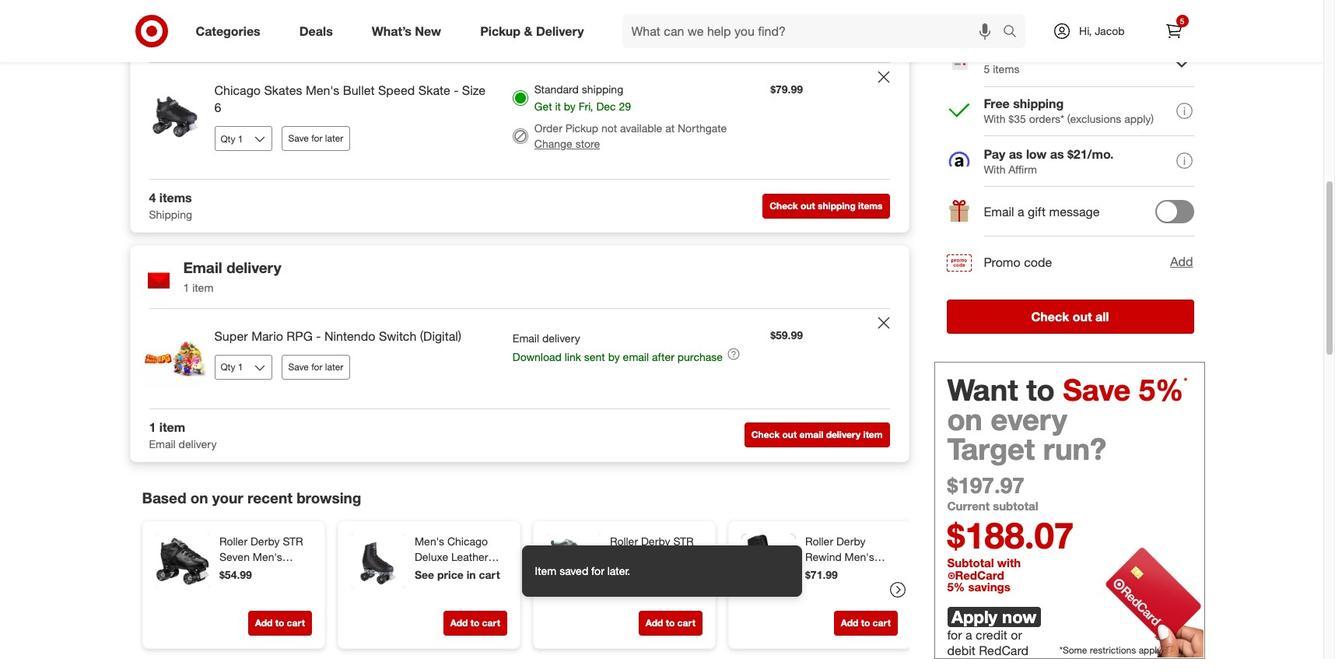 Task type: describe. For each thing, give the bounding box(es) containing it.
delivery
[[536, 23, 584, 39]]

change for order
[[535, 137, 573, 151]]

super mario rpg - nintendo switch (digital) image
[[143, 328, 205, 390]]

subtotal
[[948, 556, 995, 570]]

after
[[652, 350, 675, 363]]

1 horizontal spatial 5%
[[1140, 372, 1184, 408]]

order for order summary
[[947, 8, 996, 30]]

store for within
[[576, 28, 600, 42]]

for down chicago skates men's bullet speed skate - size 6
[[312, 133, 323, 144]]

$54.99 add to cart for men's
[[219, 568, 305, 629]]

shipping for free shipping
[[1014, 96, 1064, 111]]

current
[[948, 499, 990, 514]]

save for later button for men's
[[281, 126, 351, 151]]

derby for women's
[[641, 535, 670, 548]]

2 as from the left
[[1051, 146, 1065, 162]]

apply.
[[1139, 644, 1163, 656]]

women's
[[643, 550, 688, 563]]

cart inside button
[[482, 617, 500, 629]]

5 for 5 items
[[984, 62, 990, 75]]

to for roller derby str seven men's roller skate
[[275, 617, 284, 629]]

link
[[565, 350, 581, 363]]

save for rpg
[[288, 361, 309, 373]]

summary
[[1001, 8, 1080, 30]]

on every target run?
[[948, 401, 1107, 467]]

credit
[[976, 627, 1008, 643]]

store for pickup
[[576, 137, 600, 151]]

standard
[[535, 82, 579, 95]]

rewind
[[805, 550, 842, 563]]

categories link
[[183, 14, 280, 48]]

out for order summary
[[1073, 309, 1093, 324]]

not available radio
[[513, 129, 528, 144]]

check for 4
[[770, 200, 798, 211]]

seven for women's
[[610, 550, 640, 563]]

email inside button
[[800, 429, 824, 441]]

check out shipping items button
[[763, 194, 890, 218]]

save for later button for rpg
[[281, 355, 351, 380]]

with inside pay as low as $21/mo. with affirm
[[984, 162, 1006, 176]]

$79.99
[[771, 82, 803, 95]]

$54.99 for roller derby str seven men's roller skate
[[219, 568, 252, 581]]

str for roller derby str seven women's roller skate
[[673, 535, 694, 548]]

subtotal with
[[948, 556, 1025, 570]]

sent
[[584, 350, 605, 363]]

save for later for men's
[[288, 133, 344, 144]]

standard shipping get it by fri, dec 29
[[535, 82, 631, 113]]

free
[[984, 96, 1010, 111]]

change store button for pickup
[[535, 137, 600, 152]]

change store button for within
[[535, 28, 600, 43]]

at for hours
[[640, 13, 649, 26]]

$71.99 add to cart
[[805, 568, 891, 629]]

saved
[[560, 564, 589, 578]]

cart for roller derby str seven women's roller skate
[[677, 617, 696, 629]]

email for email a gift message
[[984, 204, 1015, 220]]

search button
[[996, 14, 1034, 51]]

$71.99
[[805, 568, 838, 581]]

later for bullet
[[325, 133, 344, 144]]

str for roller derby str seven men's roller skate
[[282, 535, 303, 548]]

roller derby str seven men's roller skate link
[[219, 534, 309, 579]]

(digital)
[[420, 328, 462, 344]]

search
[[996, 25, 1034, 40]]

skate inside roller derby str seven women's roller skate
[[641, 566, 669, 579]]

deluxe
[[415, 550, 448, 563]]

download link sent by email after purchase
[[513, 350, 723, 363]]

apply now button
[[948, 607, 1041, 628]]

derby for men's
[[250, 535, 279, 548]]

deals link
[[286, 14, 352, 48]]

apply)
[[1125, 112, 1155, 125]]

with
[[998, 556, 1021, 570]]

bullet
[[343, 82, 375, 98]]

super mario rpg - nintendo switch (digital) link
[[214, 328, 488, 345]]

1 item email delivery
[[149, 419, 217, 450]]

rink
[[415, 566, 436, 579]]

add to cart button for roller derby str seven women's roller skate
[[638, 611, 703, 636]]

*
[[1184, 375, 1188, 387]]

1 inside 'email delivery 1 item'
[[183, 281, 189, 294]]

hi,
[[1080, 24, 1092, 37]]

hi, jacob
[[1080, 24, 1125, 37]]

order summary
[[947, 8, 1080, 30]]

save for later for rpg
[[288, 361, 344, 373]]

cart right in
[[479, 568, 500, 581]]

fri,
[[579, 99, 594, 113]]

delivery inside 1 item email delivery
[[179, 437, 217, 450]]

based on your recent browsing
[[142, 489, 362, 506]]

Store pickup radio
[[513, 12, 528, 28]]

by inside standard shipping get it by fri, dec 29
[[564, 99, 576, 113]]

4
[[149, 190, 156, 206]]

what's new link
[[359, 14, 461, 48]]

pickup & delivery
[[480, 23, 584, 39]]

men's inside chicago skates men's bullet speed skate - size 6
[[306, 82, 340, 98]]

want
[[948, 372, 1019, 408]]

want to save 5% *
[[948, 372, 1188, 408]]

what's
[[372, 23, 412, 39]]

roller derby str seven men's roller skate
[[219, 535, 303, 579]]

delivery inside 'email delivery 1 item'
[[227, 258, 281, 276]]

restrictions
[[1090, 644, 1137, 656]]

northgate for order pickup not available at northgate change store
[[678, 122, 727, 135]]

cart item ready to fulfill group containing ready within 2 hours
[[130, 0, 909, 62]]

- inside chicago skates men's bullet speed skate - size 6
[[454, 82, 459, 98]]

email a gift message
[[984, 204, 1100, 220]]

size
[[462, 82, 486, 98]]

chicago inside chicago skates men's bullet speed skate - size 6
[[214, 82, 261, 98]]

2
[[600, 13, 606, 26]]

skate inside the roller derby str seven men's roller skate
[[250, 566, 278, 579]]

$54.99 for roller derby str seven women's roller skate
[[610, 568, 643, 581]]

0 vertical spatial redcard
[[956, 569, 1005, 583]]

it
[[555, 99, 561, 113]]

$197.97 current subtotal $188.07
[[948, 472, 1075, 557]]

deals
[[299, 23, 333, 39]]

get
[[535, 99, 552, 113]]

check for 1
[[752, 429, 780, 441]]

men's inside roller derby rewind men's roller skate
[[845, 550, 874, 563]]

for inside apply now for a credit or debit redcard
[[948, 627, 963, 643]]

pay
[[984, 146, 1006, 162]]

add button
[[1170, 252, 1195, 272]]

item inside 'email delivery 1 item'
[[192, 281, 214, 294]]

for down rpg
[[312, 361, 323, 373]]

4 items shipping
[[149, 190, 192, 221]]

at for available
[[666, 122, 675, 135]]

super
[[214, 328, 248, 344]]

chicago inside men's chicago deluxe leather rink skates
[[447, 535, 488, 548]]

see
[[415, 568, 434, 581]]

savings
[[969, 580, 1011, 595]]

subtotal
[[993, 499, 1039, 514]]

$54.99 add to cart for women's
[[610, 568, 696, 629]]

later for -
[[325, 361, 344, 373]]

change for ready
[[535, 28, 573, 42]]

browsing
[[297, 489, 362, 506]]

5 items
[[984, 62, 1020, 75]]

items for 4
[[159, 190, 192, 206]]

*some restrictions apply.
[[1060, 644, 1163, 656]]

save for men's
[[288, 133, 309, 144]]

rpg
[[287, 328, 313, 344]]

promo
[[984, 254, 1021, 270]]

pickup & delivery link
[[467, 14, 604, 48]]

cart item ready to fulfill group for items
[[130, 63, 909, 179]]

roller derby str seven women's roller skate link
[[610, 534, 699, 579]]

1 as from the left
[[1009, 146, 1023, 162]]

categories
[[196, 23, 261, 39]]

men's chicago deluxe leather rink skates
[[415, 535, 488, 579]]

on inside on every target run?
[[948, 401, 983, 437]]



Task type: vqa. For each thing, say whether or not it's contained in the screenshot.
ready
yes



Task type: locate. For each thing, give the bounding box(es) containing it.
seven for men's
[[219, 550, 249, 563]]

skates
[[264, 82, 302, 98], [439, 566, 472, 579]]

2 change store button from the top
[[535, 137, 600, 152]]

message
[[1050, 204, 1100, 220]]

2 later from the top
[[325, 361, 344, 373]]

0 horizontal spatial on
[[191, 489, 208, 506]]

2 $54.99 from the left
[[610, 568, 643, 581]]

cart item ready to fulfill group containing chicago skates men's bullet speed skate - size 6
[[130, 63, 909, 179]]

2 save for later from the top
[[288, 361, 344, 373]]

skates inside men's chicago deluxe leather rink skates
[[439, 566, 472, 579]]

1 horizontal spatial chicago
[[447, 535, 488, 548]]

str
[[282, 535, 303, 548], [673, 535, 694, 548]]

email
[[984, 204, 1015, 220], [183, 258, 222, 276], [513, 331, 540, 345], [149, 437, 176, 450]]

1 horizontal spatial $54.99
[[610, 568, 643, 581]]

0 vertical spatial by
[[564, 99, 576, 113]]

roller derby rewind men's roller skate link
[[805, 534, 895, 579]]

5 link
[[1157, 14, 1191, 48]]

later down chicago skates men's bullet speed skate - size 6
[[325, 133, 344, 144]]

cart for roller derby str seven men's roller skate
[[287, 617, 305, 629]]

delivery inside button
[[826, 429, 861, 441]]

men's chicago deluxe leather rink skates image
[[351, 534, 405, 588], [351, 534, 405, 588]]

save for later button down chicago skates men's bullet speed skate - size 6
[[281, 126, 351, 151]]

out inside button
[[801, 200, 816, 211]]

to down women's
[[666, 617, 675, 629]]

1 vertical spatial pickup
[[566, 122, 599, 135]]

1 vertical spatial at
[[666, 122, 675, 135]]

1 later from the top
[[325, 133, 344, 144]]

1 $54.99 from the left
[[219, 568, 252, 581]]

debit
[[948, 643, 976, 658]]

1 vertical spatial check
[[1032, 309, 1070, 324]]

2 store from the top
[[576, 137, 600, 151]]

1 vertical spatial chicago
[[447, 535, 488, 548]]

email left gift
[[984, 204, 1015, 220]]

in
[[466, 568, 476, 581]]

0 vertical spatial save for later button
[[281, 126, 351, 151]]

a left credit
[[966, 627, 973, 643]]

1 vertical spatial northgate
[[678, 122, 727, 135]]

0 horizontal spatial by
[[564, 99, 576, 113]]

northgate
[[652, 13, 702, 26], [678, 122, 727, 135]]

for left credit
[[948, 627, 963, 643]]

northgate inside ready within 2 hours at northgate change store
[[652, 13, 702, 26]]

nintendo
[[325, 328, 376, 344]]

pickup left &
[[480, 23, 521, 39]]

1 vertical spatial store
[[576, 137, 600, 151]]

0 vertical spatial 5
[[1181, 16, 1185, 26]]

email inside 1 item email delivery
[[149, 437, 176, 450]]

1 cart item ready to fulfill group from the top
[[130, 0, 909, 62]]

cart down the see price in cart
[[482, 617, 500, 629]]

cart down women's
[[677, 617, 696, 629]]

0 vertical spatial later
[[325, 133, 344, 144]]

to for roller derby rewind men's roller skate
[[861, 617, 870, 629]]

items inside dropdown button
[[993, 62, 1020, 75]]

shipping inside free shipping with $35 orders* (exclusions apply)
[[1014, 96, 1064, 111]]

roller derby rewind men's roller skate image
[[741, 534, 796, 588], [741, 534, 796, 588]]

save down rpg
[[288, 361, 309, 373]]

2 with from the top
[[984, 162, 1006, 176]]

2 horizontal spatial out
[[1073, 309, 1093, 324]]

1 horizontal spatial order
[[947, 8, 996, 30]]

order down get
[[535, 122, 563, 135]]

item inside 1 item email delivery
[[159, 419, 185, 435]]

email up download
[[513, 331, 540, 345]]

0 horizontal spatial item
[[159, 419, 185, 435]]

out for 4
[[801, 200, 816, 211]]

1 change store button from the top
[[535, 28, 600, 43]]

cart down roller derby str seven men's roller skate link
[[287, 617, 305, 629]]

1 horizontal spatial skates
[[439, 566, 472, 579]]

cart item ready to fulfill group for item
[[130, 309, 909, 409]]

2 seven from the left
[[610, 550, 640, 563]]

save up run?
[[1064, 372, 1131, 408]]

derby inside the roller derby str seven men's roller skate
[[250, 535, 279, 548]]

0 vertical spatial skates
[[264, 82, 302, 98]]

1 vertical spatial 5%
[[948, 580, 965, 595]]

2 derby from the left
[[641, 535, 670, 548]]

store down fri,
[[576, 137, 600, 151]]

add to cart button for roller derby rewind men's roller skate
[[834, 611, 898, 636]]

now
[[1003, 607, 1037, 628]]

0 horizontal spatial a
[[966, 627, 973, 643]]

0 vertical spatial store
[[576, 28, 600, 42]]

0 vertical spatial -
[[454, 82, 459, 98]]

0 horizontal spatial skates
[[264, 82, 302, 98]]

change down ready
[[535, 28, 573, 42]]

chicago skates men's bullet speed skate - size 6 link
[[214, 81, 488, 117]]

mario
[[252, 328, 283, 344]]

pickup inside order pickup not available at northgate change store
[[566, 122, 599, 135]]

redcard inside apply now for a credit or debit redcard
[[980, 643, 1029, 658]]

add inside $71.99 add to cart
[[841, 617, 859, 629]]

derby up the rewind
[[836, 535, 866, 548]]

1 horizontal spatial out
[[801, 200, 816, 211]]

1 vertical spatial 1
[[149, 419, 156, 435]]

1 horizontal spatial at
[[666, 122, 675, 135]]

- left size
[[454, 82, 459, 98]]

at
[[640, 13, 649, 26], [666, 122, 675, 135]]

0 horizontal spatial seven
[[219, 550, 249, 563]]

for
[[312, 133, 323, 144], [312, 361, 323, 373], [592, 564, 605, 578], [948, 627, 963, 643]]

0 vertical spatial 1
[[183, 281, 189, 294]]

apply
[[952, 607, 998, 628]]

check out email delivery item button
[[745, 423, 890, 448]]

0 vertical spatial change store button
[[535, 28, 600, 43]]

order for order pickup not available at northgate change store
[[535, 122, 563, 135]]

0 vertical spatial 5%
[[1140, 372, 1184, 408]]

to down in
[[470, 617, 479, 629]]

29
[[619, 99, 631, 113]]

pay as low as $21/mo. with affirm
[[984, 146, 1114, 176]]

1 up based
[[149, 419, 156, 435]]

2 horizontal spatial shipping
[[1014, 96, 1064, 111]]

as up affirm
[[1009, 146, 1023, 162]]

0 horizontal spatial -
[[316, 328, 321, 344]]

affirm image
[[947, 149, 972, 174], [949, 151, 970, 167]]

1 vertical spatial on
[[191, 489, 208, 506]]

later down the super mario rpg - nintendo switch (digital)
[[325, 361, 344, 373]]

1 str from the left
[[282, 535, 303, 548]]

5 inside dropdown button
[[984, 62, 990, 75]]

change inside ready within 2 hours at northgate change store
[[535, 28, 573, 42]]

email inside 'email delivery 1 item'
[[183, 258, 222, 276]]

6
[[214, 100, 221, 116]]

0 horizontal spatial chicago
[[214, 82, 261, 98]]

0 vertical spatial cart item ready to fulfill group
[[130, 0, 909, 62]]

not
[[602, 122, 617, 135]]

seven down your
[[219, 550, 249, 563]]

as right low
[[1051, 146, 1065, 162]]

shipping inside standard shipping get it by fri, dec 29
[[582, 82, 624, 95]]

1 vertical spatial change store button
[[535, 137, 600, 152]]

save for later button down rpg
[[281, 355, 351, 380]]

1 seven from the left
[[219, 550, 249, 563]]

0 vertical spatial at
[[640, 13, 649, 26]]

0 horizontal spatial str
[[282, 535, 303, 548]]

derby
[[250, 535, 279, 548], [641, 535, 670, 548], [836, 535, 866, 548]]

$35
[[1009, 112, 1027, 125]]

skate right speed
[[419, 82, 451, 98]]

1 vertical spatial 5
[[984, 62, 990, 75]]

str inside the roller derby str seven men's roller skate
[[282, 535, 303, 548]]

as
[[1009, 146, 1023, 162], [1051, 146, 1065, 162]]

speed
[[378, 82, 415, 98]]

add to cart button for roller derby str seven men's roller skate
[[248, 611, 312, 636]]

on left every
[[948, 401, 983, 437]]

promo code
[[984, 254, 1053, 270]]

email up based
[[149, 437, 176, 450]]

email inside "cart item ready to fulfill" group
[[513, 331, 540, 345]]

skate inside chicago skates men's bullet speed skate - size 6
[[419, 82, 451, 98]]

seven
[[219, 550, 249, 563], [610, 550, 640, 563]]

3 derby from the left
[[836, 535, 866, 548]]

delivery inside "cart item ready to fulfill" group
[[543, 331, 581, 345]]

1 vertical spatial with
[[984, 162, 1006, 176]]

store down within
[[576, 28, 600, 42]]

0 vertical spatial order
[[947, 8, 996, 30]]

5 for 5
[[1181, 16, 1185, 26]]

1 vertical spatial out
[[1073, 309, 1093, 324]]

at inside ready within 2 hours at northgate change store
[[640, 13, 649, 26]]

2 cart item ready to fulfill group from the top
[[130, 63, 909, 179]]

skate inside roller derby rewind men's roller skate
[[836, 566, 864, 579]]

0 horizontal spatial at
[[640, 13, 649, 26]]

save for later down chicago skates men's bullet speed skate - size 6
[[288, 133, 344, 144]]

men's inside men's chicago deluxe leather rink skates
[[415, 535, 444, 548]]

1 store from the top
[[576, 28, 600, 42]]

1 derby from the left
[[250, 535, 279, 548]]

0 horizontal spatial items
[[159, 190, 192, 206]]

derby for roller
[[836, 535, 866, 548]]

shipping inside button
[[818, 200, 856, 211]]

shipping
[[582, 82, 624, 95], [1014, 96, 1064, 111], [818, 200, 856, 211]]

email for email delivery 1 item
[[183, 258, 222, 276]]

to down roller derby rewind men's roller skate link
[[861, 617, 870, 629]]

2 vertical spatial out
[[783, 429, 797, 441]]

your
[[212, 489, 243, 506]]

later.
[[608, 564, 631, 578]]

ready within 2 hours at northgate change store
[[535, 13, 702, 42]]

0 horizontal spatial $54.99
[[219, 568, 252, 581]]

1 vertical spatial later
[[325, 361, 344, 373]]

within
[[569, 13, 597, 26]]

out
[[801, 200, 816, 211], [1073, 309, 1093, 324], [783, 429, 797, 441]]

cart for roller derby rewind men's roller skate
[[873, 617, 891, 629]]

1 vertical spatial save for later button
[[281, 355, 351, 380]]

1 horizontal spatial item
[[192, 281, 214, 294]]

northgate inside order pickup not available at northgate change store
[[678, 122, 727, 135]]

1 change from the top
[[535, 28, 573, 42]]

- right rpg
[[316, 328, 321, 344]]

email inside "cart item ready to fulfill" group
[[623, 350, 649, 363]]

every
[[991, 401, 1068, 437]]

2 vertical spatial check
[[752, 429, 780, 441]]

2 horizontal spatial item
[[864, 429, 883, 441]]

add for roller derby rewind men's roller skate
[[841, 617, 859, 629]]

men's inside the roller derby str seven men's roller skate
[[252, 550, 282, 563]]

shipping for standard shipping
[[582, 82, 624, 95]]

1 horizontal spatial $54.99 add to cart
[[610, 568, 696, 629]]

available
[[620, 122, 663, 135]]

check inside button
[[770, 200, 798, 211]]

at right "available"
[[666, 122, 675, 135]]

check out email delivery item
[[752, 429, 883, 441]]

str down recent on the left bottom of the page
[[282, 535, 303, 548]]

at right hours
[[640, 13, 649, 26]]

save for later
[[288, 133, 344, 144], [288, 361, 344, 373]]

What can we help you find? suggestions appear below search field
[[622, 14, 1007, 48]]

add to cart button down women's
[[638, 611, 703, 636]]

2 str from the left
[[673, 535, 694, 548]]

1 horizontal spatial shipping
[[818, 200, 856, 211]]

seven up the later.
[[610, 550, 640, 563]]

items inside 4 items shipping
[[159, 190, 192, 206]]

store inside order pickup not available at northgate change store
[[576, 137, 600, 151]]

with down 'pay'
[[984, 162, 1006, 176]]

1 vertical spatial change
[[535, 137, 573, 151]]

0 vertical spatial on
[[948, 401, 983, 437]]

None radio
[[513, 90, 528, 106]]

a inside apply now for a credit or debit redcard
[[966, 627, 973, 643]]

5% savings
[[948, 580, 1011, 595]]

save for later down rpg
[[288, 361, 344, 373]]

0 horizontal spatial 5%
[[948, 580, 965, 595]]

change store button down within
[[535, 28, 600, 43]]

cart item ready to fulfill group
[[130, 0, 909, 62], [130, 63, 909, 179], [130, 309, 909, 409]]

skates inside chicago skates men's bullet speed skate - size 6
[[264, 82, 302, 98]]

redcard
[[956, 569, 1005, 583], [980, 643, 1029, 658]]

1 horizontal spatial email
[[800, 429, 824, 441]]

chicago up leather
[[447, 535, 488, 548]]

men's down recent on the left bottom of the page
[[252, 550, 282, 563]]

shipping
[[149, 208, 192, 221]]

0 vertical spatial email
[[623, 350, 649, 363]]

order inside order pickup not available at northgate change store
[[535, 122, 563, 135]]

order left search
[[947, 8, 996, 30]]

0 vertical spatial check
[[770, 200, 798, 211]]

delivery
[[227, 258, 281, 276], [543, 331, 581, 345], [826, 429, 861, 441], [179, 437, 217, 450]]

by right it
[[564, 99, 576, 113]]

pickup
[[480, 23, 521, 39], [566, 122, 599, 135]]

0 horizontal spatial email
[[623, 350, 649, 363]]

0 horizontal spatial out
[[783, 429, 797, 441]]

seven inside roller derby str seven women's roller skate
[[610, 550, 640, 563]]

order pickup not available at northgate change store
[[535, 122, 727, 151]]

1 horizontal spatial on
[[948, 401, 983, 437]]

items for 5
[[993, 62, 1020, 75]]

derby inside roller derby str seven women's roller skate
[[641, 535, 670, 548]]

northgate right "available"
[[678, 122, 727, 135]]

seven inside the roller derby str seven men's roller skate
[[219, 550, 249, 563]]

men's chicago deluxe leather rink skates link
[[415, 534, 504, 579]]

-
[[454, 82, 459, 98], [316, 328, 321, 344]]

to for roller derby str seven women's roller skate
[[666, 617, 675, 629]]

1 save for later button from the top
[[281, 126, 351, 151]]

on left your
[[191, 489, 208, 506]]

out for 1
[[783, 429, 797, 441]]

1 horizontal spatial derby
[[641, 535, 670, 548]]

price
[[437, 568, 463, 581]]

3 cart item ready to fulfill group from the top
[[130, 309, 909, 409]]

add to cart button down $71.99
[[834, 611, 898, 636]]

add to cart button down roller derby str seven men's roller skate link
[[248, 611, 312, 636]]

5 items button
[[947, 36, 1195, 86]]

men's right the rewind
[[845, 550, 874, 563]]

derby up women's
[[641, 535, 670, 548]]

change inside order pickup not available at northgate change store
[[535, 137, 573, 151]]

*some
[[1060, 644, 1088, 656]]

save down chicago skates men's bullet speed skate - size 6
[[288, 133, 309, 144]]

leather
[[451, 550, 488, 563]]

0 horizontal spatial as
[[1009, 146, 1023, 162]]

roller
[[219, 535, 247, 548], [610, 535, 638, 548], [805, 535, 833, 548], [219, 566, 247, 579], [610, 566, 638, 579], [805, 566, 833, 579]]

0 vertical spatial with
[[984, 112, 1006, 125]]

derby down recent on the left bottom of the page
[[250, 535, 279, 548]]

0 horizontal spatial pickup
[[480, 23, 521, 39]]

1 vertical spatial a
[[966, 627, 973, 643]]

2 save for later button from the top
[[281, 355, 351, 380]]

1 horizontal spatial items
[[859, 200, 883, 211]]

$59.99
[[771, 328, 803, 342]]

pickup down fri,
[[566, 122, 599, 135]]

email for email delivery
[[513, 331, 540, 345]]

run?
[[1044, 431, 1107, 467]]

0 vertical spatial chicago
[[214, 82, 261, 98]]

4 add to cart button from the left
[[834, 611, 898, 636]]

2 horizontal spatial items
[[993, 62, 1020, 75]]

1 horizontal spatial by
[[608, 350, 620, 363]]

cart item ready to fulfill group containing super mario rpg - nintendo switch (digital)
[[130, 309, 909, 409]]

skate down women's
[[641, 566, 669, 579]]

1 vertical spatial order
[[535, 122, 563, 135]]

1 up super mario rpg - nintendo switch (digital) image
[[183, 281, 189, 294]]

add to cart button for men's chicago deluxe leather rink skates
[[443, 611, 507, 636]]

0 horizontal spatial order
[[535, 122, 563, 135]]

str up women's
[[673, 535, 694, 548]]

add inside button
[[1171, 254, 1194, 270]]

1 vertical spatial cart item ready to fulfill group
[[130, 63, 909, 179]]

1 horizontal spatial 5
[[1181, 16, 1185, 26]]

1 horizontal spatial as
[[1051, 146, 1065, 162]]

1 vertical spatial skates
[[439, 566, 472, 579]]

skate down recent on the left bottom of the page
[[250, 566, 278, 579]]

str inside roller derby str seven women's roller skate
[[673, 535, 694, 548]]

men's left bullet
[[306, 82, 340, 98]]

order
[[947, 8, 996, 30], [535, 122, 563, 135]]

change right not available radio at left
[[535, 137, 573, 151]]

0 horizontal spatial derby
[[250, 535, 279, 548]]

to inside $71.99 add to cart
[[861, 617, 870, 629]]

2 add to cart button from the left
[[443, 611, 507, 636]]

item inside check out email delivery item button
[[864, 429, 883, 441]]

1 vertical spatial email
[[800, 429, 824, 441]]

recent
[[248, 489, 293, 506]]

0 vertical spatial a
[[1018, 204, 1025, 220]]

1 horizontal spatial pickup
[[566, 122, 599, 135]]

jacob
[[1095, 24, 1125, 37]]

apply now for a credit or debit redcard
[[948, 607, 1037, 658]]

change store button
[[535, 28, 600, 43], [535, 137, 600, 152]]

cart down roller derby rewind men's roller skate link
[[873, 617, 891, 629]]

1 horizontal spatial str
[[673, 535, 694, 548]]

skate down the rewind
[[836, 566, 864, 579]]

men's up deluxe
[[415, 535, 444, 548]]

items inside button
[[859, 200, 883, 211]]

save
[[288, 133, 309, 144], [288, 361, 309, 373], [1064, 372, 1131, 408]]

northgate right hours
[[652, 13, 702, 26]]

5 up free
[[984, 62, 990, 75]]

add for roller derby str seven men's roller skate
[[255, 617, 272, 629]]

at inside order pickup not available at northgate change store
[[666, 122, 675, 135]]

1 with from the top
[[984, 112, 1006, 125]]

2 change from the top
[[535, 137, 573, 151]]

chicago up the 6
[[214, 82, 261, 98]]

1 horizontal spatial seven
[[610, 550, 640, 563]]

add for roller derby str seven women's roller skate
[[645, 617, 663, 629]]

save for later button
[[281, 126, 351, 151], [281, 355, 351, 380]]

1 inside 1 item email delivery
[[149, 419, 156, 435]]

store
[[576, 28, 600, 42], [576, 137, 600, 151]]

for left the later.
[[592, 564, 605, 578]]

add to cart button down in
[[443, 611, 507, 636]]

change store button down it
[[535, 137, 600, 152]]

1 vertical spatial by
[[608, 350, 620, 363]]

0 horizontal spatial $54.99 add to cart
[[219, 568, 305, 629]]

a
[[1018, 204, 1025, 220], [966, 627, 973, 643]]

chicago
[[214, 82, 261, 98], [447, 535, 488, 548]]

with down free
[[984, 112, 1006, 125]]

free shipping with $35 orders* (exclusions apply)
[[984, 96, 1155, 125]]

by right sent
[[608, 350, 620, 363]]

1 vertical spatial save for later
[[288, 361, 344, 373]]

with inside free shipping with $35 orders* (exclusions apply)
[[984, 112, 1006, 125]]

1 horizontal spatial 1
[[183, 281, 189, 294]]

$197.97
[[948, 472, 1025, 499]]

1 vertical spatial redcard
[[980, 643, 1029, 658]]

0 vertical spatial change
[[535, 28, 573, 42]]

email delivery 1 item
[[183, 258, 281, 294]]

store inside ready within 2 hours at northgate change store
[[576, 28, 600, 42]]

2 $54.99 add to cart from the left
[[610, 568, 696, 629]]

roller derby str seven women's roller skate image
[[546, 534, 601, 588], [546, 534, 601, 588]]

2 horizontal spatial derby
[[836, 535, 866, 548]]

3 add to cart button from the left
[[638, 611, 703, 636]]

1 vertical spatial -
[[316, 328, 321, 344]]

derby inside roller derby rewind men's roller skate
[[836, 535, 866, 548]]

0 vertical spatial northgate
[[652, 13, 702, 26]]

chicago skates men&#39;s bullet speed skate - size 6 image
[[143, 81, 205, 144]]

northgate for ready within 2 hours at northgate change store
[[652, 13, 702, 26]]

download
[[513, 350, 562, 363]]

purchase
[[678, 350, 723, 363]]

0 vertical spatial save for later
[[288, 133, 344, 144]]

$188.07
[[948, 514, 1075, 557]]

to right want
[[1027, 372, 1055, 408]]

to down roller derby str seven men's roller skate link
[[275, 617, 284, 629]]

roller derby rewind men's roller skate
[[805, 535, 874, 579]]

cart inside $71.99 add to cart
[[873, 617, 891, 629]]

0 horizontal spatial shipping
[[582, 82, 624, 95]]

a left gift
[[1018, 204, 1025, 220]]

2 vertical spatial cart item ready to fulfill group
[[130, 309, 909, 409]]

1 save for later from the top
[[288, 133, 344, 144]]

roller derby str seven men's roller skate image
[[155, 534, 210, 588], [155, 534, 210, 588]]

1 $54.99 add to cart from the left
[[219, 568, 305, 629]]

1 add to cart button from the left
[[248, 611, 312, 636]]

email down shipping
[[183, 258, 222, 276]]

5 right jacob
[[1181, 16, 1185, 26]]

0 horizontal spatial 1
[[149, 419, 156, 435]]

check for order summary
[[1032, 309, 1070, 324]]

see price in cart
[[415, 568, 500, 581]]

0 vertical spatial pickup
[[480, 23, 521, 39]]

check out all
[[1032, 309, 1110, 324]]



